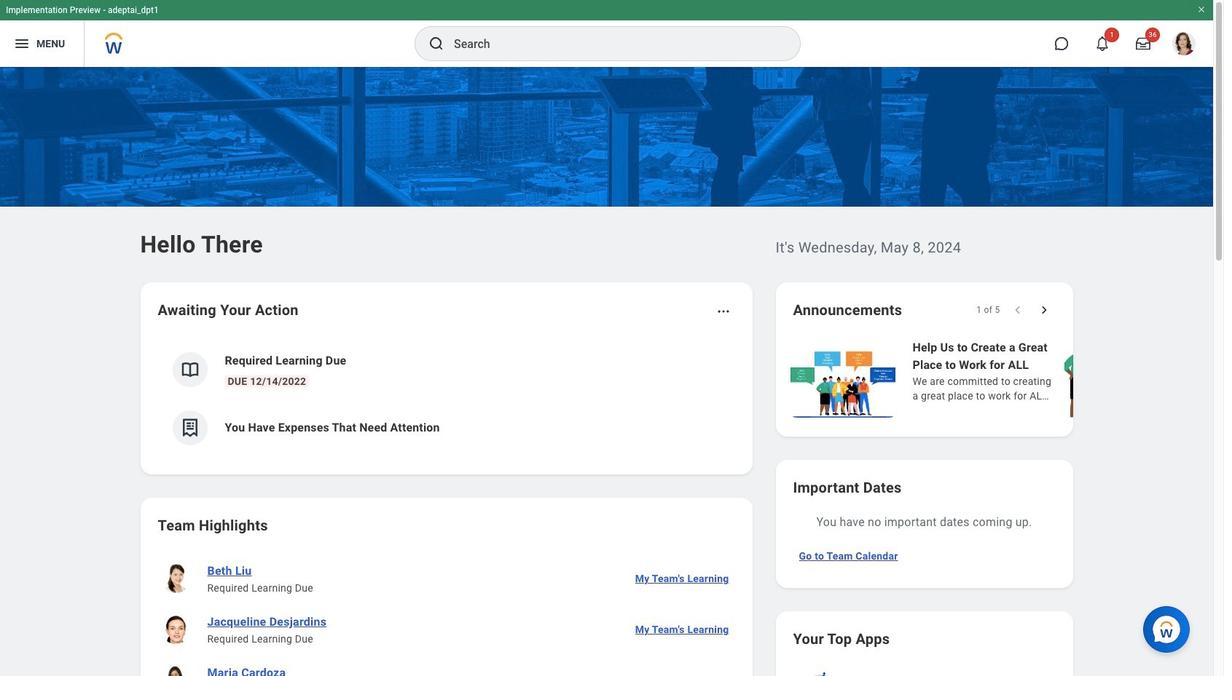 Task type: vqa. For each thing, say whether or not it's contained in the screenshot.
Profile Logan McNeil image
yes



Task type: locate. For each thing, give the bounding box(es) containing it.
list
[[787, 338, 1224, 420], [158, 341, 735, 458], [158, 554, 735, 677]]

chevron right small image
[[1037, 303, 1051, 318]]

banner
[[0, 0, 1213, 67]]

inbox large image
[[1136, 36, 1151, 51]]

justify image
[[13, 35, 31, 52]]

main content
[[0, 67, 1224, 677]]

status
[[977, 305, 1000, 316]]



Task type: describe. For each thing, give the bounding box(es) containing it.
chevron left small image
[[1010, 303, 1025, 318]]

related actions image
[[716, 305, 731, 319]]

close environment banner image
[[1197, 5, 1206, 14]]

notifications large image
[[1095, 36, 1110, 51]]

book open image
[[179, 359, 201, 381]]

dashboard expenses image
[[179, 418, 201, 439]]

profile logan mcneil image
[[1172, 32, 1196, 58]]

search image
[[428, 35, 445, 52]]

Search Workday  search field
[[454, 28, 770, 60]]



